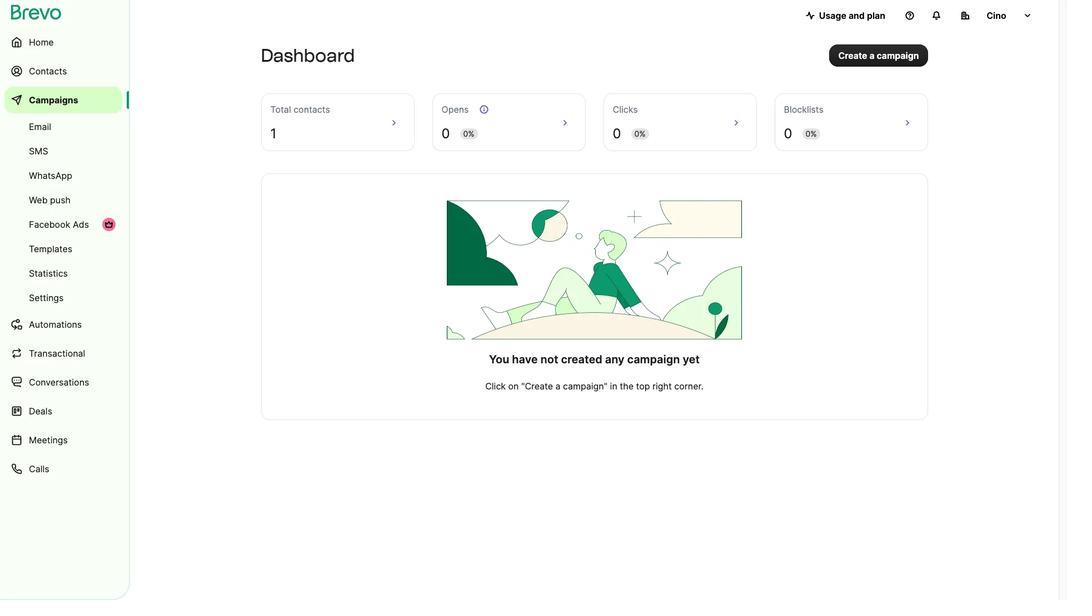 Task type: locate. For each thing, give the bounding box(es) containing it.
on
[[508, 381, 519, 392]]

web push link
[[4, 189, 122, 211]]

1 horizontal spatial a
[[869, 50, 875, 61]]

usage
[[819, 10, 846, 21]]

you
[[489, 353, 509, 366]]

2 0 from the left
[[613, 126, 621, 142]]

usage and plan
[[819, 10, 885, 21]]

0% down "opens"
[[463, 129, 474, 138]]

campaigns
[[29, 94, 78, 106]]

0% down clicks
[[634, 129, 646, 138]]

web push
[[29, 195, 71, 206]]

calls link
[[4, 456, 122, 482]]

total contacts
[[270, 104, 330, 115]]

0 horizontal spatial 0
[[442, 126, 450, 142]]

0 vertical spatial a
[[869, 50, 875, 61]]

meetings
[[29, 435, 68, 446]]

create a campaign button
[[829, 44, 928, 67]]

campaign right create
[[877, 50, 919, 61]]

2 horizontal spatial 0%
[[806, 129, 817, 138]]

automations
[[29, 319, 82, 330]]

email
[[29, 121, 51, 132]]

1 0 from the left
[[442, 126, 450, 142]]

campaign up right
[[627, 353, 680, 366]]

0 down blocklists
[[784, 126, 792, 142]]

2 0% from the left
[[634, 129, 646, 138]]

a right '"create' on the bottom of the page
[[556, 381, 561, 392]]

1 vertical spatial a
[[556, 381, 561, 392]]

0 down "opens"
[[442, 126, 450, 142]]

0 horizontal spatial a
[[556, 381, 561, 392]]

1 horizontal spatial 0
[[613, 126, 621, 142]]

opens
[[442, 104, 469, 115]]

a
[[869, 50, 875, 61], [556, 381, 561, 392]]

cino button
[[952, 4, 1041, 27]]

deals link
[[4, 398, 122, 425]]

1 horizontal spatial 0%
[[634, 129, 646, 138]]

0 vertical spatial campaign
[[877, 50, 919, 61]]

1 vertical spatial campaign
[[627, 353, 680, 366]]

yet
[[683, 353, 700, 366]]

0 horizontal spatial 0%
[[463, 129, 474, 138]]

campaigns link
[[4, 87, 122, 113]]

in
[[610, 381, 617, 392]]

campaign inside create a campaign button
[[877, 50, 919, 61]]

facebook ads
[[29, 219, 89, 230]]

right
[[653, 381, 672, 392]]

3 0 from the left
[[784, 126, 792, 142]]

0% down blocklists
[[806, 129, 817, 138]]

settings
[[29, 292, 64, 303]]

campaign
[[877, 50, 919, 61], [627, 353, 680, 366]]

0 horizontal spatial campaign
[[627, 353, 680, 366]]

whatsapp
[[29, 170, 72, 181]]

automations link
[[4, 311, 122, 338]]

deals
[[29, 406, 52, 417]]

calls
[[29, 464, 49, 475]]

1 horizontal spatial campaign
[[877, 50, 919, 61]]

cino
[[987, 10, 1006, 21]]

transactional
[[29, 348, 85, 359]]

contacts link
[[4, 58, 122, 84]]

a right create
[[869, 50, 875, 61]]

0 for blocklists
[[784, 126, 792, 142]]

1 0% from the left
[[463, 129, 474, 138]]

create
[[838, 50, 867, 61]]

3 0% from the left
[[806, 129, 817, 138]]

a inside button
[[869, 50, 875, 61]]

facebook
[[29, 219, 70, 230]]

0 down clicks
[[613, 126, 621, 142]]

top
[[636, 381, 650, 392]]

plan
[[867, 10, 885, 21]]

and
[[849, 10, 865, 21]]

0% for blocklists
[[806, 129, 817, 138]]

settings link
[[4, 287, 122, 309]]

clicks
[[613, 104, 638, 115]]

total
[[270, 104, 291, 115]]

facebook ads link
[[4, 213, 122, 236]]

2 horizontal spatial 0
[[784, 126, 792, 142]]

0
[[442, 126, 450, 142], [613, 126, 621, 142], [784, 126, 792, 142]]

contacts
[[294, 104, 330, 115]]

home link
[[4, 29, 122, 56]]

0%
[[463, 129, 474, 138], [634, 129, 646, 138], [806, 129, 817, 138]]



Task type: describe. For each thing, give the bounding box(es) containing it.
templates
[[29, 243, 72, 255]]

dashboard
[[261, 45, 355, 66]]

left___rvooi image
[[104, 220, 113, 229]]

ads
[[73, 219, 89, 230]]

statistics link
[[4, 262, 122, 285]]

0% for clicks
[[634, 129, 646, 138]]

not
[[541, 353, 558, 366]]

sms
[[29, 146, 48, 157]]

"create
[[521, 381, 553, 392]]

conversations link
[[4, 369, 122, 396]]

web
[[29, 195, 48, 206]]

contacts
[[29, 66, 67, 77]]

1
[[270, 126, 277, 142]]

usage and plan button
[[797, 4, 894, 27]]

push
[[50, 195, 71, 206]]

blocklists
[[784, 104, 824, 115]]

whatsapp link
[[4, 165, 122, 187]]

corner.
[[674, 381, 704, 392]]

have
[[512, 353, 538, 366]]

email link
[[4, 116, 122, 138]]

transactional link
[[4, 340, 122, 367]]

0 for clicks
[[613, 126, 621, 142]]

the
[[620, 381, 634, 392]]

you have not created any campaign yet
[[489, 353, 700, 366]]

conversations
[[29, 377, 89, 388]]

campaign"
[[563, 381, 608, 392]]

click on "create a campaign" in the top right corner.
[[485, 381, 704, 392]]

any
[[605, 353, 625, 366]]

create a campaign
[[838, 50, 919, 61]]

sms link
[[4, 140, 122, 162]]

created
[[561, 353, 602, 366]]

templates link
[[4, 238, 122, 260]]

statistics
[[29, 268, 68, 279]]

click
[[485, 381, 506, 392]]

home
[[29, 37, 54, 48]]

meetings link
[[4, 427, 122, 454]]



Task type: vqa. For each thing, say whether or not it's contained in the screenshot.
Conversations
yes



